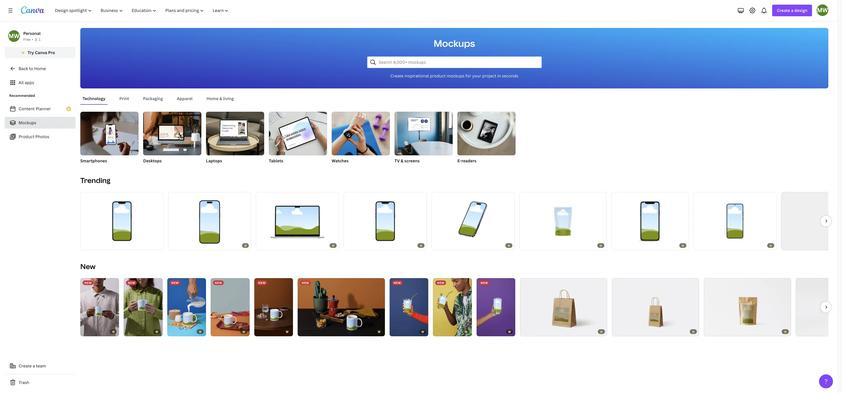 Task type: locate. For each thing, give the bounding box(es) containing it.
& right tv
[[401, 158, 403, 164]]

list
[[5, 103, 76, 143]]

team
[[36, 363, 46, 369]]

&
[[219, 96, 222, 101], [401, 158, 403, 164]]

create a team
[[19, 363, 46, 369]]

0 vertical spatial maria williams image
[[817, 4, 828, 16]]

2 vertical spatial create
[[19, 363, 32, 369]]

1 horizontal spatial home
[[207, 96, 218, 101]]

new for 9th the new group
[[481, 281, 488, 285]]

1 horizontal spatial maria williams image
[[817, 4, 828, 16]]

desktops group
[[143, 112, 201, 164]]

a
[[791, 8, 794, 13], [33, 363, 35, 369]]

1 vertical spatial maria williams image
[[8, 30, 20, 42]]

maria williams image
[[817, 4, 828, 16]]

back to home link
[[5, 63, 76, 74]]

6 new from the left
[[302, 281, 309, 285]]

0 horizontal spatial mockups
[[19, 120, 36, 125]]

top level navigation element
[[51, 5, 234, 16]]

create left inspirational on the top of page
[[390, 73, 404, 79]]

1 new from the left
[[84, 281, 92, 285]]

screens
[[404, 158, 420, 164]]

4 new group from the left
[[211, 278, 250, 336]]

0 horizontal spatial home
[[34, 66, 46, 71]]

mockups link
[[5, 117, 76, 129]]

a inside create a team button
[[33, 363, 35, 369]]

content planner link
[[5, 103, 76, 115]]

recommended
[[9, 93, 35, 98]]

mockups down content
[[19, 120, 36, 125]]

0 vertical spatial create
[[777, 8, 790, 13]]

watches group
[[332, 112, 390, 164]]

new
[[84, 281, 92, 285], [128, 281, 135, 285], [171, 281, 179, 285], [215, 281, 222, 285], [258, 281, 266, 285], [302, 281, 309, 285], [394, 281, 401, 285], [437, 281, 444, 285], [481, 281, 488, 285]]

product photos link
[[5, 131, 76, 143]]

home right the to
[[34, 66, 46, 71]]

trending
[[80, 175, 110, 185]]

home left living
[[207, 96, 218, 101]]

new for third the new group from the left
[[171, 281, 179, 285]]

try canva pro button
[[5, 47, 76, 58]]

create for create inspirational product mockups for your project in seconds
[[390, 73, 404, 79]]

inspirational
[[405, 73, 429, 79]]

tv & screens
[[395, 158, 420, 164]]

tablets
[[269, 158, 283, 164]]

2 horizontal spatial create
[[777, 8, 790, 13]]

create left design
[[777, 8, 790, 13]]

1 horizontal spatial a
[[791, 8, 794, 13]]

group
[[80, 112, 139, 155], [143, 112, 201, 155], [206, 112, 264, 155], [269, 112, 327, 155], [332, 112, 390, 155], [395, 112, 453, 155], [457, 112, 516, 155], [80, 192, 163, 250], [168, 192, 251, 250], [256, 192, 339, 250], [344, 192, 427, 250], [431, 192, 515, 250], [519, 192, 607, 250], [611, 192, 689, 250], [693, 192, 777, 250], [520, 278, 607, 336], [612, 278, 699, 336], [704, 278, 791, 336]]

create inside dropdown button
[[777, 8, 790, 13]]

trash
[[19, 380, 29, 385]]

free •
[[23, 37, 33, 42]]

1 vertical spatial a
[[33, 363, 35, 369]]

0 horizontal spatial maria williams image
[[8, 30, 20, 42]]

create left team
[[19, 363, 32, 369]]

mockups up label 'search box'
[[434, 37, 475, 49]]

packaging button
[[141, 93, 165, 104]]

mockups
[[434, 37, 475, 49], [19, 120, 36, 125]]

1 vertical spatial &
[[401, 158, 403, 164]]

technology button
[[80, 93, 108, 104]]

& inside group
[[401, 158, 403, 164]]

2 new from the left
[[128, 281, 135, 285]]

e-readers
[[457, 158, 477, 164]]

0 vertical spatial a
[[791, 8, 794, 13]]

1 horizontal spatial &
[[401, 158, 403, 164]]

0 horizontal spatial create
[[19, 363, 32, 369]]

maria williams image
[[817, 4, 828, 16], [8, 30, 20, 42]]

8 new from the left
[[437, 281, 444, 285]]

create
[[777, 8, 790, 13], [390, 73, 404, 79], [19, 363, 32, 369]]

create inspirational product mockups for your project in seconds
[[390, 73, 518, 79]]

content
[[19, 106, 35, 111]]

packaging
[[143, 96, 163, 101]]

0 vertical spatial mockups
[[434, 37, 475, 49]]

1 vertical spatial mockups
[[19, 120, 36, 125]]

& for home
[[219, 96, 222, 101]]

2 new group from the left
[[124, 278, 163, 336]]

desktops
[[143, 158, 162, 164]]

watches
[[332, 158, 349, 164]]

1 vertical spatial home
[[207, 96, 218, 101]]

canva
[[35, 50, 47, 55]]

product
[[430, 73, 446, 79]]

a left team
[[33, 363, 35, 369]]

9 new from the left
[[481, 281, 488, 285]]

maria williams image right design
[[817, 4, 828, 16]]

create a design
[[777, 8, 808, 13]]

new for 5th the new group
[[258, 281, 266, 285]]

tv & screens group
[[395, 112, 453, 164]]

maria williams image left the free at the left of page
[[8, 30, 20, 42]]

personal
[[23, 31, 41, 36]]

create for create a team
[[19, 363, 32, 369]]

create a team button
[[5, 360, 76, 372]]

1 vertical spatial create
[[390, 73, 404, 79]]

9 new group from the left
[[477, 278, 515, 336]]

7 new from the left
[[394, 281, 401, 285]]

new for 9th the new group from the right
[[84, 281, 92, 285]]

back
[[19, 66, 28, 71]]

0 horizontal spatial &
[[219, 96, 222, 101]]

new for 6th the new group from the right
[[215, 281, 222, 285]]

try
[[28, 50, 34, 55]]

new for 8th the new group from the left
[[437, 281, 444, 285]]

5 new from the left
[[258, 281, 266, 285]]

laptops group
[[206, 112, 264, 164]]

4 new from the left
[[215, 281, 222, 285]]

new for seventh the new group from left
[[394, 281, 401, 285]]

new for second the new group
[[128, 281, 135, 285]]

0 horizontal spatial a
[[33, 363, 35, 369]]

0 vertical spatial &
[[219, 96, 222, 101]]

create inside button
[[19, 363, 32, 369]]

maria williams image for the maria williams element
[[8, 30, 20, 42]]

a inside create a design dropdown button
[[791, 8, 794, 13]]

new group
[[80, 278, 119, 336], [124, 278, 163, 336], [167, 278, 206, 336], [211, 278, 250, 336], [254, 278, 293, 336], [298, 278, 385, 336], [390, 278, 428, 336], [433, 278, 472, 336], [477, 278, 515, 336]]

1 horizontal spatial create
[[390, 73, 404, 79]]

smartphones group
[[80, 112, 139, 164]]

smartphones
[[80, 158, 107, 164]]

5 new group from the left
[[254, 278, 293, 336]]

all apps
[[19, 80, 34, 85]]

3 new from the left
[[171, 281, 179, 285]]

new for 6th the new group from left
[[302, 281, 309, 285]]

6 new group from the left
[[298, 278, 385, 336]]

tablets group
[[269, 112, 327, 164]]

back to home
[[19, 66, 46, 71]]

home
[[34, 66, 46, 71], [207, 96, 218, 101]]

a left design
[[791, 8, 794, 13]]

a for design
[[791, 8, 794, 13]]

& left living
[[219, 96, 222, 101]]

& inside button
[[219, 96, 222, 101]]

seconds
[[502, 73, 518, 79]]

create a design button
[[772, 5, 812, 16]]



Task type: vqa. For each thing, say whether or not it's contained in the screenshot.
Using team apps
no



Task type: describe. For each thing, give the bounding box(es) containing it.
8 new group from the left
[[433, 278, 472, 336]]

try canva pro
[[28, 50, 55, 55]]

1
[[39, 37, 41, 42]]

all
[[19, 80, 24, 85]]

apparel button
[[175, 93, 195, 104]]

planner
[[36, 106, 51, 111]]

home inside button
[[207, 96, 218, 101]]

1 new group from the left
[[80, 278, 119, 336]]

mockups
[[447, 73, 465, 79]]

for
[[466, 73, 471, 79]]

in
[[497, 73, 501, 79]]

product
[[19, 134, 34, 139]]

mw button
[[817, 4, 828, 16]]

e-
[[457, 158, 461, 164]]

home & living button
[[204, 93, 236, 104]]

maria williams image for maria williams icon
[[817, 4, 828, 16]]

readers
[[461, 158, 477, 164]]

& for tv
[[401, 158, 403, 164]]

free
[[23, 37, 31, 42]]

0 vertical spatial home
[[34, 66, 46, 71]]

maria williams element
[[8, 30, 20, 42]]

mockups inside list
[[19, 120, 36, 125]]

pro
[[48, 50, 55, 55]]

1 horizontal spatial mockups
[[434, 37, 475, 49]]

living
[[223, 96, 234, 101]]

laptops
[[206, 158, 222, 164]]

design
[[794, 8, 808, 13]]

create for create a design
[[777, 8, 790, 13]]

project
[[482, 73, 496, 79]]

e-readers group
[[457, 112, 516, 164]]

? button
[[819, 375, 833, 388]]

a for team
[[33, 363, 35, 369]]

all apps link
[[5, 77, 76, 88]]

content planner
[[19, 106, 51, 111]]

apps
[[25, 80, 34, 85]]

print
[[119, 96, 129, 101]]

trash link
[[5, 377, 76, 388]]

•
[[32, 37, 33, 42]]

print button
[[117, 93, 131, 104]]

photos
[[35, 134, 49, 139]]

tv
[[395, 158, 400, 164]]

apparel
[[177, 96, 193, 101]]

home & living
[[207, 96, 234, 101]]

your
[[472, 73, 481, 79]]

to
[[29, 66, 33, 71]]

list containing content planner
[[5, 103, 76, 143]]

7 new group from the left
[[390, 278, 428, 336]]

product photos
[[19, 134, 49, 139]]

technology
[[83, 96, 105, 101]]

?
[[825, 377, 828, 386]]

3 new group from the left
[[167, 278, 206, 336]]

Label search field
[[379, 57, 538, 68]]

new
[[80, 262, 95, 271]]



